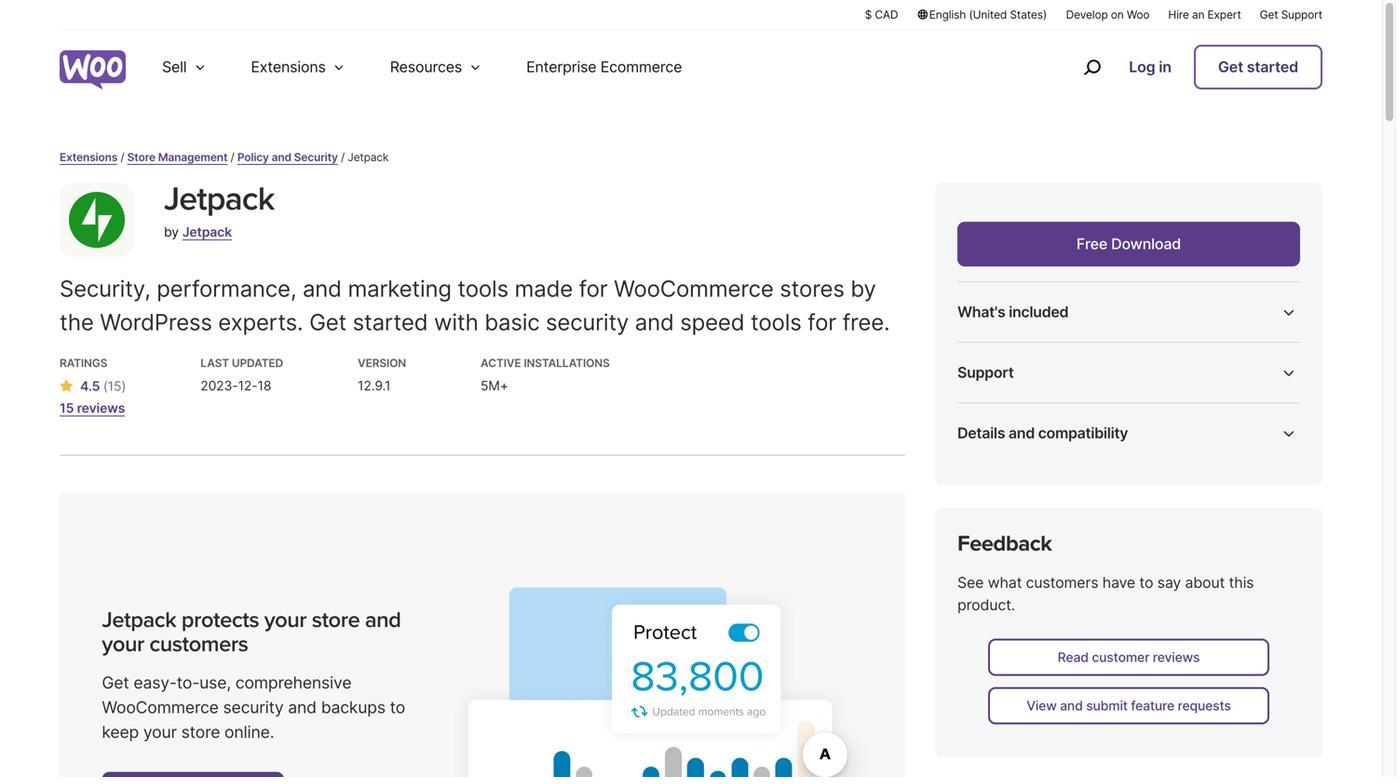 Task type: locate. For each thing, give the bounding box(es) containing it.
customer right read
[[1093, 649, 1150, 665]]

feedback
[[958, 530, 1053, 557]]

0 vertical spatial security
[[546, 308, 629, 336]]

0 vertical spatial version
[[358, 356, 406, 370]]

develop on woo
[[1067, 8, 1150, 21]]

chevron up image
[[1279, 301, 1301, 323], [1279, 422, 1301, 445]]

1 horizontal spatial support
[[1282, 8, 1323, 21]]

0 vertical spatial started
[[1248, 58, 1299, 76]]

0 horizontal spatial last
[[201, 356, 229, 370]]

jetpack up the compatibility
[[1041, 397, 1097, 415]]

get right experts.
[[309, 308, 347, 336]]

1 horizontal spatial customers
[[1027, 574, 1099, 592]]

0 vertical spatial extensions
[[251, 58, 326, 76]]

0 vertical spatial store
[[312, 607, 360, 634]]

0 horizontal spatial started
[[353, 308, 428, 336]]

reviews down 4.5 ( 15 )
[[77, 400, 125, 416]]

version history
[[1170, 505, 1263, 521]]

in
[[1160, 58, 1172, 76]]

1 horizontal spatial for
[[808, 308, 837, 336]]

0 horizontal spatial for
[[579, 275, 608, 302]]

0 horizontal spatial woocommerce
[[102, 698, 219, 717]]

to inside the get easy-to-use, comprehensive woocommerce security and backups to keep your store online.
[[390, 698, 405, 717]]

states)
[[1011, 8, 1048, 21]]

/
[[121, 151, 124, 164], [231, 151, 235, 164]]

last for last updated 2023-12-18
[[201, 356, 229, 370]]

1 horizontal spatial to
[[1140, 574, 1154, 592]]

included
[[1009, 303, 1069, 321]]

0 horizontal spatial customers
[[149, 631, 248, 658]]

1 horizontal spatial 18
[[1145, 505, 1159, 521]]

speed
[[681, 308, 745, 336]]

1 vertical spatial view
[[1027, 698, 1057, 714]]

use,
[[200, 673, 231, 692]]

1 horizontal spatial version
[[958, 472, 1005, 487]]

get for get support
[[1261, 8, 1279, 21]]

2 vertical spatial version
[[1170, 505, 1217, 521]]

and up backups on the bottom of page
[[365, 607, 401, 634]]

1 horizontal spatial reviews
[[1154, 649, 1201, 665]]

1 horizontal spatial extensions
[[251, 58, 326, 76]]

view for view and submit feature requests
[[1027, 698, 1057, 714]]

view
[[1067, 443, 1097, 459], [1027, 698, 1057, 714]]

0 horizontal spatial store
[[181, 722, 220, 742]]

1 vertical spatial started
[[353, 308, 428, 336]]

free.
[[843, 308, 890, 336]]

2 horizontal spatial by
[[1020, 397, 1037, 415]]

version for version history
[[1170, 505, 1217, 521]]

by for jetpack
[[164, 224, 179, 240]]

by up free.
[[851, 275, 877, 302]]

jetpack
[[164, 179, 274, 219], [182, 224, 232, 240], [1041, 397, 1097, 415], [102, 607, 176, 634]]

1 horizontal spatial /
[[231, 151, 235, 164]]

backups
[[321, 698, 386, 717]]

view down the compatibility
[[1067, 443, 1097, 459]]

your up comprehensive
[[264, 607, 307, 634]]

security inside the get easy-to-use, comprehensive woocommerce security and backups to keep your store online.
[[223, 698, 284, 717]]

about
[[1186, 574, 1226, 592]]

1 vertical spatial by
[[851, 275, 877, 302]]

version left history
[[1170, 505, 1217, 521]]

get for get easy-to-use, comprehensive woocommerce security and backups to keep your store online.
[[102, 673, 129, 692]]

log in link
[[1122, 47, 1180, 88]]

log in
[[1130, 58, 1172, 76]]

1 vertical spatial 18
[[1145, 505, 1159, 521]]

jetpack up performance,
[[182, 224, 232, 240]]

2023- down updated
[[201, 378, 238, 394]]

1 horizontal spatial by
[[851, 275, 877, 302]]

view left submit
[[1027, 698, 1057, 714]]

english (united states) button
[[917, 7, 1048, 22]]

last inside last updated 2023-12-18
[[201, 356, 229, 370]]

12.9.1
[[358, 378, 391, 394], [1088, 472, 1121, 487]]

for
[[579, 275, 608, 302], [808, 308, 837, 336]]

1 vertical spatial chevron up image
[[1279, 422, 1301, 445]]

1 vertical spatial 2023-
[[1088, 505, 1126, 521]]

get down expert
[[1219, 58, 1244, 76]]

1 horizontal spatial 12.9.1
[[1088, 472, 1121, 487]]

2 vertical spatial extensions
[[1187, 576, 1255, 592]]

0 vertical spatial customer
[[1005, 365, 1061, 381]]

0 horizontal spatial customer
[[1005, 365, 1061, 381]]

1 horizontal spatial security
[[546, 308, 629, 336]]

version
[[358, 356, 406, 370], [958, 472, 1005, 487], [1170, 505, 1217, 521]]

get inside "security, performance, and marketing tools made for woocommerce stores by the wordpress experts. get started with basic security and speed tools for free."
[[309, 308, 347, 336]]

sell
[[162, 58, 187, 76]]

0 vertical spatial last
[[201, 356, 229, 370]]

customer for read
[[1093, 649, 1150, 665]]

0 horizontal spatial 12-
[[238, 378, 258, 394]]

1 vertical spatial extensions
[[60, 151, 118, 164]]

free left download
[[1077, 235, 1108, 253]]

last up category
[[958, 505, 984, 521]]

1 vertical spatial version
[[958, 472, 1005, 487]]

woocommerce extensions
[[1088, 576, 1255, 592]]

15 inside 'link'
[[60, 400, 74, 416]]

store inside the get easy-to-use, comprehensive woocommerce security and backups to keep your store online.
[[181, 722, 220, 742]]

log
[[1130, 58, 1156, 76]]

reviews up feature
[[1154, 649, 1201, 665]]

0 vertical spatial 18
[[258, 378, 271, 394]]

jetpack link
[[182, 224, 232, 240], [1041, 397, 1097, 415]]

1 vertical spatial support
[[958, 363, 1014, 382]]

1 horizontal spatial customer
[[1093, 649, 1150, 665]]

feature
[[1132, 698, 1175, 714]]

/ left the policy
[[231, 151, 235, 164]]

free
[[1077, 235, 1108, 253], [974, 336, 1001, 352], [974, 365, 1001, 381]]

to left say
[[1140, 574, 1154, 592]]

2 vertical spatial woocommerce
[[102, 698, 219, 717]]

customers up to-
[[149, 631, 248, 658]]

started
[[1248, 58, 1299, 76], [353, 308, 428, 336]]

18
[[258, 378, 271, 394], [1145, 505, 1159, 521]]

security up installations
[[546, 308, 629, 336]]

version up the last update
[[958, 472, 1005, 487]]

jetpack inside jetpack protects your store and your customers
[[102, 607, 176, 634]]

1 horizontal spatial jetpack link
[[1041, 397, 1097, 415]]

online.
[[225, 722, 274, 742]]

0 horizontal spatial 2023-
[[201, 378, 238, 394]]

jetpack link for by
[[182, 224, 232, 240]]

product icon image
[[60, 183, 134, 257]]

last
[[201, 356, 229, 370], [958, 505, 984, 521]]

2 horizontal spatial version
[[1170, 505, 1217, 521]]

0 horizontal spatial security
[[223, 698, 284, 717]]

product.
[[958, 596, 1016, 614]]

get inside service navigation menu 'element'
[[1219, 58, 1244, 76]]

2 vertical spatial free
[[974, 365, 1001, 381]]

last update
[[958, 505, 1031, 521]]

5m+
[[481, 378, 509, 394]]

management
[[158, 151, 228, 164]]

0 horizontal spatial tools
[[458, 275, 509, 302]]

store management link
[[127, 151, 228, 164]]

1 vertical spatial store
[[181, 722, 220, 742]]

1 horizontal spatial store
[[312, 607, 360, 634]]

jetpack link up performance,
[[182, 224, 232, 240]]

and
[[272, 151, 292, 164], [303, 275, 342, 302], [635, 308, 674, 336], [1009, 424, 1035, 442], [365, 607, 401, 634], [288, 698, 317, 717], [1061, 698, 1084, 714]]

free down what's
[[974, 336, 1001, 352]]

0 vertical spatial 12.9.1
[[358, 378, 391, 394]]

support up get started
[[1282, 8, 1323, 21]]

0 horizontal spatial to
[[390, 698, 405, 717]]

free inside free download link
[[1077, 235, 1108, 253]]

with
[[434, 308, 479, 336]]

and inside jetpack protects your store and your customers
[[365, 607, 401, 634]]

0 horizontal spatial by
[[164, 224, 179, 240]]

1 horizontal spatial tools
[[751, 308, 802, 336]]

1 vertical spatial free
[[974, 336, 1001, 352]]

0 horizontal spatial view
[[1027, 698, 1057, 714]]

to right backups on the bottom of page
[[390, 698, 405, 717]]

15
[[108, 378, 121, 394], [60, 400, 74, 416]]

version 12.9.1
[[358, 356, 406, 394]]

2 vertical spatial by
[[1020, 397, 1037, 415]]

hire an expert
[[1169, 8, 1242, 21]]

jetpack inside the jetpack by jetpack
[[182, 224, 232, 240]]

and up experts.
[[303, 275, 342, 302]]

by for handled
[[1020, 397, 1037, 415]]

0 vertical spatial for
[[579, 275, 608, 302]]

extensions
[[251, 58, 326, 76], [60, 151, 118, 164], [1187, 576, 1255, 592]]

0 vertical spatial woocommerce
[[614, 275, 774, 302]]

1 vertical spatial last
[[958, 505, 984, 521]]

0 horizontal spatial 18
[[258, 378, 271, 394]]

extensions inside button
[[251, 58, 326, 76]]

submit
[[1087, 698, 1128, 714]]

get left easy- on the bottom of the page
[[102, 673, 129, 692]]

tools up the with
[[458, 275, 509, 302]]

service navigation menu element
[[1044, 37, 1323, 97]]

free for free download
[[1077, 235, 1108, 253]]

chevron up image for what's included
[[1279, 301, 1301, 323]]

customers left have on the bottom right
[[1027, 574, 1099, 592]]

tools down stores
[[751, 308, 802, 336]]

for down stores
[[808, 308, 837, 336]]

1 horizontal spatial view
[[1067, 443, 1097, 459]]

security up online.
[[223, 698, 284, 717]]

woocommerce inside the get easy-to-use, comprehensive woocommerce security and backups to keep your store online.
[[102, 698, 219, 717]]

extensions left store
[[60, 151, 118, 164]]

2023- down view documentation
[[1088, 505, 1126, 521]]

$ cad
[[865, 8, 899, 21]]

1 vertical spatial security
[[223, 698, 284, 717]]

store left online.
[[181, 722, 220, 742]]

develop
[[1067, 8, 1109, 21]]

jetpack down extensions / store management / policy and security / jetpack
[[164, 179, 274, 219]]

and inside the get easy-to-use, comprehensive woocommerce security and backups to keep your store online.
[[288, 698, 317, 717]]

customer for free
[[1005, 365, 1061, 381]]

12- inside last updated 2023-12-18
[[238, 378, 258, 394]]

stores
[[780, 275, 845, 302]]

enterprise
[[527, 58, 597, 76]]

view documentation link
[[989, 432, 1270, 470]]

jetpack link for handled by
[[1041, 397, 1097, 415]]

jetpack link up the compatibility
[[1041, 397, 1097, 415]]

by inside "security, performance, and marketing tools made for woocommerce stores by the wordpress experts. get started with basic security and speed tools for free."
[[851, 275, 877, 302]]

what's included
[[958, 303, 1069, 321]]

free download
[[1077, 235, 1182, 253]]

1 vertical spatial customer
[[1093, 649, 1150, 665]]

0 vertical spatial to
[[1140, 574, 1154, 592]]

customer down updates
[[1005, 365, 1061, 381]]

1 vertical spatial customers
[[149, 631, 248, 658]]

1 vertical spatial 15
[[60, 400, 74, 416]]

get easy-to-use, comprehensive woocommerce security and backups to keep your store online.
[[102, 673, 405, 742]]

by inside the jetpack by jetpack
[[164, 224, 179, 240]]

0 vertical spatial 15
[[108, 378, 121, 394]]

protects
[[182, 607, 259, 634]]

reviews
[[77, 400, 125, 416], [1154, 649, 1201, 665]]

jetpack up easy- on the bottom of the page
[[102, 607, 176, 634]]

security
[[294, 151, 338, 164]]

to
[[1140, 574, 1154, 592], [390, 698, 405, 717]]

18 down documentation
[[1145, 505, 1159, 521]]

extensions right say
[[1187, 576, 1255, 592]]

store up comprehensive
[[312, 607, 360, 634]]

breadcrumb element
[[60, 149, 1323, 166]]

your up easy- on the bottom of the page
[[102, 631, 144, 658]]

get
[[1261, 8, 1279, 21], [1219, 58, 1244, 76], [309, 308, 347, 336], [102, 673, 129, 692]]

0 vertical spatial reviews
[[77, 400, 125, 416]]

requests
[[1178, 698, 1232, 714]]

chevron up image up chevron up image
[[1279, 301, 1301, 323]]

to inside see what customers have to say about this product.
[[1140, 574, 1154, 592]]

for right the made
[[579, 275, 608, 302]]

0 horizontal spatial 12.9.1
[[358, 378, 391, 394]]

1 vertical spatial jetpack link
[[1041, 397, 1097, 415]]

12- down view documentation link
[[1126, 505, 1145, 521]]

0 horizontal spatial extensions
[[60, 151, 118, 164]]

0 horizontal spatial reviews
[[77, 400, 125, 416]]

woocommerce inside "security, performance, and marketing tools made for woocommerce stores by the wordpress experts. get started with basic security and speed tools for free."
[[614, 275, 774, 302]]

1 vertical spatial to
[[390, 698, 405, 717]]

12- down updated
[[238, 378, 258, 394]]

free customer support
[[974, 365, 1112, 381]]

chevron up image down chevron up image
[[1279, 422, 1301, 445]]

get inside the get easy-to-use, comprehensive woocommerce security and backups to keep your store online.
[[102, 673, 129, 692]]

0 vertical spatial by
[[164, 224, 179, 240]]

version down marketing
[[358, 356, 406, 370]]

1 vertical spatial for
[[808, 308, 837, 336]]

1 / from the left
[[121, 151, 124, 164]]

2 horizontal spatial extensions
[[1187, 576, 1255, 592]]

0 horizontal spatial 15
[[60, 400, 74, 416]]

and right the policy
[[272, 151, 292, 164]]

2 / from the left
[[231, 151, 235, 164]]

started down get support
[[1248, 58, 1299, 76]]

and down comprehensive
[[288, 698, 317, 717]]

1 horizontal spatial 2023-
[[1088, 505, 1126, 521]]

by up details and compatibility
[[1020, 397, 1037, 415]]

extensions inside breadcrumb element
[[60, 151, 118, 164]]

0 vertical spatial view
[[1067, 443, 1097, 459]]

0 vertical spatial 2023-
[[201, 378, 238, 394]]

your inside the get easy-to-use, comprehensive woocommerce security and backups to keep your store online.
[[143, 722, 177, 742]]

0 vertical spatial free
[[1077, 235, 1108, 253]]

0 vertical spatial chevron up image
[[1279, 301, 1301, 323]]

1 chevron up image from the top
[[1279, 301, 1301, 323]]

jetpack by jetpack
[[164, 179, 274, 240]]

0 horizontal spatial /
[[121, 151, 124, 164]]

0 horizontal spatial jetpack link
[[182, 224, 232, 240]]

enterprise ecommerce link
[[504, 30, 705, 104]]

your right keep
[[143, 722, 177, 742]]

extensions up policy and security link
[[251, 58, 326, 76]]

0 vertical spatial customers
[[1027, 574, 1099, 592]]

1 horizontal spatial 12-
[[1126, 505, 1145, 521]]

by down store management 'link'
[[164, 224, 179, 240]]

version for version
[[958, 472, 1005, 487]]

2 horizontal spatial woocommerce
[[1088, 576, 1184, 592]]

/ left store
[[121, 151, 124, 164]]

1 horizontal spatial last
[[958, 505, 984, 521]]

support up handled
[[958, 363, 1014, 382]]

18 down updated
[[258, 378, 271, 394]]

chevron up image
[[1279, 362, 1301, 384]]

2023-
[[201, 378, 238, 394], [1088, 505, 1126, 521]]

0 horizontal spatial version
[[358, 356, 406, 370]]

last left updated
[[201, 356, 229, 370]]

free for free updates
[[974, 336, 1001, 352]]

1 horizontal spatial started
[[1248, 58, 1299, 76]]

free up handled
[[974, 365, 1001, 381]]

get right expert
[[1261, 8, 1279, 21]]

2 chevron up image from the top
[[1279, 422, 1301, 445]]

started down marketing
[[353, 308, 428, 336]]

0 vertical spatial jetpack link
[[182, 224, 232, 240]]



Task type: vqa. For each thing, say whether or not it's contained in the screenshot.


Task type: describe. For each thing, give the bounding box(es) containing it.
1 vertical spatial 12-
[[1126, 505, 1145, 521]]

read customer reviews link
[[989, 639, 1270, 676]]

active installations 5m+
[[481, 356, 610, 394]]

basic
[[485, 308, 540, 336]]

12.9.1 inside version 12.9.1
[[358, 378, 391, 394]]

develop on woo link
[[1067, 7, 1150, 22]]

details
[[958, 424, 1006, 442]]

get support link
[[1261, 7, 1323, 22]]

read
[[1058, 649, 1089, 665]]

ecommerce
[[601, 58, 682, 76]]

handled
[[958, 397, 1016, 415]]

customers inside see what customers have to say about this product.
[[1027, 574, 1099, 592]]

what's
[[958, 303, 1006, 321]]

wordpress
[[100, 308, 212, 336]]

jetpack protects your store and your customers
[[102, 607, 401, 658]]

1 vertical spatial woocommerce
[[1088, 576, 1184, 592]]

category
[[958, 539, 1016, 555]]

see what customers have to say about this product.
[[958, 574, 1255, 614]]

2023-12-18
[[1088, 505, 1159, 521]]

search image
[[1078, 52, 1107, 82]]

an
[[1193, 8, 1205, 21]]

0 vertical spatial tools
[[458, 275, 509, 302]]

update
[[987, 505, 1031, 521]]

ratings
[[60, 356, 107, 370]]

get support
[[1261, 8, 1323, 21]]

english
[[930, 8, 967, 21]]

resources button
[[368, 30, 504, 104]]

documentation
[[1100, 443, 1192, 459]]

policy and security link
[[237, 151, 338, 164]]

customers inside jetpack protects your store and your customers
[[149, 631, 248, 658]]

security inside "security, performance, and marketing tools made for woocommerce stores by the wordpress experts. get started with basic security and speed tools for free."
[[546, 308, 629, 336]]

$
[[865, 8, 872, 21]]

18 inside last updated 2023-12-18
[[258, 378, 271, 394]]

resources
[[390, 58, 462, 76]]

free updates
[[974, 336, 1054, 352]]

and left submit
[[1061, 698, 1084, 714]]

enterprise ecommerce
[[527, 58, 682, 76]]

1 horizontal spatial 15
[[108, 378, 121, 394]]

marketing
[[348, 275, 452, 302]]

0 vertical spatial support
[[1282, 8, 1323, 21]]

extensions for extensions / store management / policy and security / jetpack
[[60, 151, 118, 164]]

handled by jetpack
[[958, 397, 1097, 415]]

experts.
[[218, 308, 303, 336]]

$ cad button
[[865, 7, 899, 22]]

what
[[988, 574, 1023, 592]]

and down handled by jetpack
[[1009, 424, 1035, 442]]

last for last update
[[958, 505, 984, 521]]

woo
[[1127, 8, 1150, 21]]

security,
[[60, 275, 151, 302]]

compatibility
[[1039, 424, 1129, 442]]

view documentation
[[1067, 443, 1192, 459]]

see
[[958, 574, 984, 592]]

policy
[[237, 151, 269, 164]]

15 reviews link
[[60, 399, 126, 418]]

get started link
[[1195, 45, 1323, 89]]

view for view documentation
[[1067, 443, 1097, 459]]

security, performance, and marketing tools made for woocommerce stores by the wordpress experts. get started with basic security and speed tools for free.
[[60, 275, 890, 336]]

updates
[[1005, 336, 1054, 352]]

and inside breadcrumb element
[[272, 151, 292, 164]]

get for get started
[[1219, 58, 1244, 76]]

15 reviews
[[60, 400, 125, 416]]

free download link
[[958, 222, 1301, 267]]

download
[[1112, 235, 1182, 253]]

version for version 12.9.1
[[358, 356, 406, 370]]

performance,
[[157, 275, 297, 302]]

installations
[[524, 356, 610, 370]]

expert
[[1208, 8, 1242, 21]]

this
[[1230, 574, 1255, 592]]

keep
[[102, 722, 139, 742]]

chevron up image for details and compatibility
[[1279, 422, 1301, 445]]

started inside "security, performance, and marketing tools made for woocommerce stores by the wordpress experts. get started with basic security and speed tools for free."
[[353, 308, 428, 336]]

store
[[127, 151, 156, 164]]

1 vertical spatial 12.9.1
[[1088, 472, 1121, 487]]

1 vertical spatial reviews
[[1154, 649, 1201, 665]]

started inside service navigation menu 'element'
[[1248, 58, 1299, 76]]

reviews inside 'link'
[[77, 400, 125, 416]]

hire an expert link
[[1169, 7, 1242, 22]]

active
[[481, 356, 521, 370]]

store inside jetpack protects your store and your customers
[[312, 607, 360, 634]]

to-
[[177, 673, 200, 692]]

version history link
[[1170, 505, 1263, 521]]

sell button
[[140, 30, 229, 104]]

)
[[121, 378, 126, 394]]

extensions / store management / policy and security / jetpack
[[60, 151, 389, 164]]

2023- inside last updated 2023-12-18
[[201, 378, 238, 394]]

and left speed
[[635, 308, 674, 336]]

imagealt image
[[446, 577, 864, 777]]

4.5
[[80, 378, 100, 394]]

get started
[[1219, 58, 1299, 76]]

view and submit feature requests link
[[989, 687, 1270, 724]]

read customer reviews
[[1058, 649, 1201, 665]]

history
[[1220, 505, 1263, 521]]

details and compatibility
[[958, 424, 1129, 442]]

comprehensive
[[236, 673, 352, 692]]

cad
[[875, 8, 899, 21]]

last updated 2023-12-18
[[201, 356, 283, 394]]

say
[[1158, 574, 1182, 592]]

free for free customer support
[[974, 365, 1001, 381]]

extensions for extensions
[[251, 58, 326, 76]]

support
[[1065, 365, 1112, 381]]

easy-
[[134, 673, 177, 692]]

/ jetpack
[[341, 151, 389, 164]]

woocommerce extensions link
[[1088, 576, 1255, 592]]

0 horizontal spatial support
[[958, 363, 1014, 382]]

updated
[[232, 356, 283, 370]]

hire
[[1169, 8, 1190, 21]]



